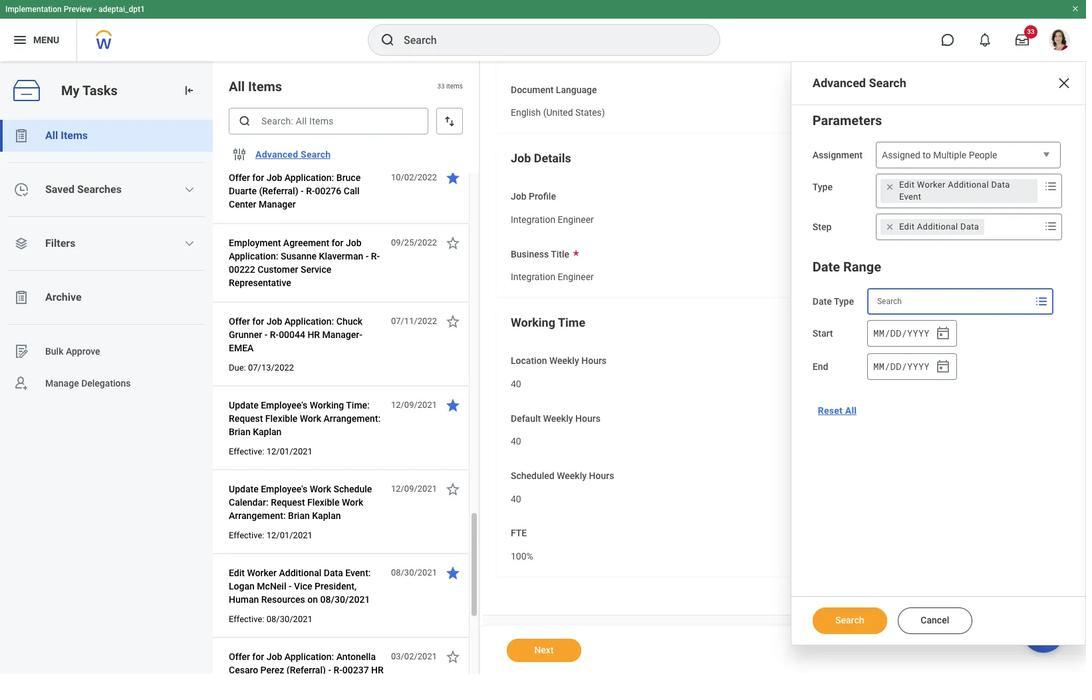 Task type: locate. For each thing, give the bounding box(es) containing it.
2 vertical spatial weekly
[[557, 470, 587, 481]]

application: inside offer for job application: chuck grunner ‎- r-00044 hr manager- emea
[[285, 316, 334, 327]]

1 offer from the top
[[229, 172, 250, 183]]

job up manager
[[267, 172, 282, 183]]

integration engineer down profile
[[511, 214, 594, 225]]

update for update employee's working time: request flexible work arrangement: brian kaplan
[[229, 400, 259, 411]]

application: left antonella
[[285, 651, 334, 662]]

mm inside start group
[[874, 326, 885, 339]]

2 vertical spatial edit
[[229, 568, 245, 578]]

edit inside 'edit worker additional data event: logan mcneil - vice president, human resources on 08/30/2021'
[[229, 568, 245, 578]]

2 update from the top
[[229, 484, 259, 494]]

data inside edit additional data element
[[961, 222, 980, 232]]

‎- left 00237
[[328, 665, 331, 674]]

1 mm from the top
[[874, 326, 885, 339]]

1 horizontal spatial flexible
[[307, 497, 340, 508]]

40 down scheduled
[[511, 494, 522, 504]]

engineer inside text box
[[558, 272, 594, 282]]

3 star image from the top
[[445, 397, 461, 413]]

0 vertical spatial working
[[511, 315, 556, 329]]

mm for end
[[874, 360, 885, 372]]

president,
[[315, 581, 357, 592]]

1 horizontal spatial all items
[[229, 79, 282, 94]]

integration engineer for title
[[511, 272, 594, 282]]

star image
[[445, 235, 461, 251]]

application: up 00276
[[285, 172, 334, 183]]

1 vertical spatial type
[[834, 296, 854, 307]]

Integration Engineer text field
[[511, 206, 594, 229]]

all items inside button
[[45, 129, 88, 142]]

1 vertical spatial advanced
[[256, 149, 298, 160]]

prompts image for date type
[[1034, 293, 1050, 309]]

0 vertical spatial flexible
[[265, 413, 298, 424]]

3 40 from the top
[[511, 494, 522, 504]]

40 text field down scheduled
[[511, 486, 522, 509]]

offer up grunner
[[229, 316, 250, 327]]

employment agreement for job application: susanne klaverman ‎- r- 00222 customer service representative button
[[229, 235, 384, 291]]

x small image inside edit worker additional data event, press delete to clear value. option
[[884, 180, 897, 194]]

40 down default
[[511, 436, 522, 447]]

2 vertical spatial additional
[[279, 568, 322, 578]]

2 horizontal spatial all
[[846, 405, 857, 416]]

2 horizontal spatial data
[[992, 180, 1011, 190]]

mm down start group
[[874, 360, 885, 372]]

notifications large image
[[979, 33, 992, 47]]

engineer up title
[[558, 214, 594, 225]]

1 horizontal spatial brian
[[288, 510, 310, 521]]

2 vertical spatial hours
[[589, 470, 614, 481]]

0 horizontal spatial working
[[310, 400, 344, 411]]

2 12/01/2021 from the top
[[267, 530, 313, 540]]

job details
[[511, 151, 571, 165]]

1 vertical spatial effective: 12/01/2021
[[229, 530, 313, 540]]

(referral) inside offer for job application: antonella cesaro perez (referral) ‎- r-00237 h
[[287, 665, 326, 674]]

working
[[511, 315, 556, 329], [310, 400, 344, 411]]

yyyy left calendar icon
[[908, 326, 930, 339]]

bulk
[[45, 346, 64, 356]]

1 integration from the top
[[511, 214, 556, 225]]

1 date from the top
[[813, 259, 840, 275]]

0 vertical spatial worker
[[917, 180, 946, 190]]

hours for scheduled weekly hours
[[589, 470, 614, 481]]

date for date range
[[813, 259, 840, 275]]

0 horizontal spatial -
[[94, 5, 97, 14]]

implementation preview -   adeptai_dpt1 banner
[[0, 0, 1087, 61]]

0 vertical spatial 40
[[511, 379, 522, 389]]

2 clipboard image from the top
[[13, 289, 29, 305]]

1 vertical spatial employee's
[[261, 484, 308, 494]]

mm / dd / yyyy inside start group
[[874, 326, 930, 339]]

0 vertical spatial edit
[[900, 180, 915, 190]]

cesaro
[[229, 665, 258, 674]]

job details element
[[496, 139, 1063, 297]]

0 vertical spatial items
[[248, 79, 282, 94]]

edit additional data element
[[900, 221, 980, 233]]

0 vertical spatial additional
[[948, 180, 989, 190]]

transformation import image
[[182, 84, 196, 97]]

hours
[[582, 355, 607, 366], [576, 413, 601, 424], [589, 470, 614, 481]]

list
[[0, 120, 213, 399]]

profile logan mcneil element
[[1041, 25, 1079, 55]]

12/09/2021 for update employee's work schedule calendar: request flexible work arrangement: brian kaplan
[[391, 484, 437, 494]]

additional down the edit worker additional data event
[[917, 222, 959, 232]]

1 vertical spatial 08/30/2021
[[320, 594, 370, 605]]

0 vertical spatial brian
[[229, 427, 251, 437]]

08/30/2021 down president,
[[320, 594, 370, 605]]

update down the due: at the bottom left
[[229, 400, 259, 411]]

1 12/09/2021 from the top
[[391, 400, 437, 410]]

employment agreement for job application: susanne klaverman ‎- r- 00222 customer service representative
[[229, 238, 380, 288]]

0 horizontal spatial arrangement:
[[229, 510, 286, 521]]

0 horizontal spatial data
[[324, 568, 343, 578]]

kaplan down the "schedule"
[[312, 510, 341, 521]]

additional inside the edit worker additional data event
[[948, 180, 989, 190]]

for inside offer for job application: antonella cesaro perez (referral) ‎- r-00237 h
[[252, 651, 264, 662]]

employee's down 07/13/2022
[[261, 400, 308, 411]]

0 horizontal spatial 08/30/2021
[[267, 614, 313, 624]]

r- inside offer for job application: antonella cesaro perez (referral) ‎- r-00237 h
[[334, 665, 343, 674]]

2 mm from the top
[[874, 360, 885, 372]]

0 vertical spatial -
[[94, 5, 97, 14]]

07/13/2022
[[248, 363, 294, 373]]

3 offer from the top
[[229, 651, 250, 662]]

1 vertical spatial offer
[[229, 316, 250, 327]]

search inside advanced search button
[[301, 149, 331, 160]]

2 effective: from the top
[[229, 530, 265, 540]]

all inside button
[[45, 129, 58, 142]]

worker inside the edit worker additional data event
[[917, 180, 946, 190]]

data inside the edit worker additional data event
[[992, 180, 1011, 190]]

clipboard image inside all items button
[[13, 128, 29, 144]]

kaplan inside update employee's work schedule calendar: request flexible work arrangement: brian kaplan
[[312, 510, 341, 521]]

0 vertical spatial integration
[[511, 214, 556, 225]]

0 vertical spatial advanced
[[813, 76, 866, 90]]

x small image for type
[[884, 180, 897, 194]]

advanced inside button
[[256, 149, 298, 160]]

application: inside offer for job application: bruce duarte (referral) ‎- r-00276 call center manager
[[285, 172, 334, 183]]

2 x small image from the top
[[884, 220, 897, 234]]

mm up end group
[[874, 326, 885, 339]]

employee's inside update employee's working time: request flexible work arrangement: brian kaplan
[[261, 400, 308, 411]]

clipboard image for all items
[[13, 128, 29, 144]]

additional for edit worker additional data event
[[948, 180, 989, 190]]

configure image
[[232, 146, 248, 162]]

08/30/2021
[[391, 568, 437, 578], [320, 594, 370, 605], [267, 614, 313, 624]]

type inside the parameters group
[[813, 182, 833, 192]]

request right "calendar:"
[[271, 497, 305, 508]]

mm / dd / yyyy up end group
[[874, 326, 930, 339]]

x small image left event
[[884, 180, 897, 194]]

delegations
[[81, 378, 131, 388]]

2 yyyy from the top
[[908, 360, 930, 372]]

advanced right configure image
[[256, 149, 298, 160]]

mm inside end group
[[874, 360, 885, 372]]

effective: 12/01/2021 down "calendar:"
[[229, 530, 313, 540]]

1 horizontal spatial -
[[289, 581, 292, 592]]

2 employee's from the top
[[261, 484, 308, 494]]

kaplan
[[253, 427, 282, 437], [312, 510, 341, 521]]

star image
[[445, 170, 461, 186], [445, 313, 461, 329], [445, 397, 461, 413], [445, 481, 461, 497], [445, 565, 461, 581], [445, 649, 461, 665]]

edit inside option
[[900, 222, 915, 232]]

for up "duarte"
[[252, 172, 264, 183]]

for up grunner
[[252, 316, 264, 327]]

integration for business
[[511, 272, 556, 282]]

effective: up "calendar:"
[[229, 446, 265, 456]]

offer inside offer for job application: antonella cesaro perez (referral) ‎- r-00237 h
[[229, 651, 250, 662]]

1 vertical spatial 40
[[511, 436, 522, 447]]

for up perez
[[252, 651, 264, 662]]

edit image
[[1031, 188, 1045, 201]]

0 vertical spatial 12/01/2021
[[267, 446, 313, 456]]

0 horizontal spatial type
[[813, 182, 833, 192]]

effective: for update employee's working time: request flexible work arrangement: brian kaplan
[[229, 446, 265, 456]]

job left profile
[[511, 191, 527, 202]]

employee's inside update employee's work schedule calendar: request flexible work arrangement: brian kaplan
[[261, 484, 308, 494]]

offer up cesaro
[[229, 651, 250, 662]]

for inside offer for job application: bruce duarte (referral) ‎- r-00276 call center manager
[[252, 172, 264, 183]]

advanced search
[[813, 76, 907, 90], [256, 149, 331, 160]]

dd for start
[[891, 326, 902, 339]]

0 vertical spatial request
[[229, 413, 263, 424]]

weekly for default
[[543, 413, 573, 424]]

1 employee's from the top
[[261, 400, 308, 411]]

mm / dd / yyyy inside end group
[[874, 360, 930, 372]]

x small image
[[884, 180, 897, 194], [884, 220, 897, 234]]

2 12/09/2021 from the top
[[391, 484, 437, 494]]

hours for default weekly hours
[[576, 413, 601, 424]]

Integration Engineer text field
[[511, 264, 594, 287]]

update inside update employee's working time: request flexible work arrangement: brian kaplan
[[229, 400, 259, 411]]

manager-
[[322, 329, 362, 340]]

1 clipboard image from the top
[[13, 128, 29, 144]]

search button
[[813, 608, 888, 634]]

(referral) right perez
[[287, 665, 326, 674]]

offer for offer for job application: antonella cesaro perez (referral) ‎- r-00237 h
[[229, 651, 250, 662]]

end group
[[868, 353, 957, 380]]

cancel button
[[898, 608, 973, 634]]

0 vertical spatial effective:
[[229, 446, 265, 456]]

1 vertical spatial kaplan
[[312, 510, 341, 521]]

0 vertical spatial clipboard image
[[13, 128, 29, 144]]

update employee's work schedule calendar: request flexible work arrangement: brian kaplan
[[229, 484, 372, 521]]

weekly right default
[[543, 413, 573, 424]]

date up date type
[[813, 259, 840, 275]]

0 horizontal spatial kaplan
[[253, 427, 282, 437]]

additional up vice
[[279, 568, 322, 578]]

1 effective: from the top
[[229, 446, 265, 456]]

integration for job
[[511, 214, 556, 225]]

customer
[[258, 264, 298, 275]]

request inside update employee's work schedule calendar: request flexible work arrangement: brian kaplan
[[271, 497, 305, 508]]

date
[[813, 259, 840, 275], [813, 296, 832, 307]]

engineer
[[558, 214, 594, 225], [558, 272, 594, 282]]

edit up logan
[[229, 568, 245, 578]]

0 vertical spatial engineer
[[558, 214, 594, 225]]

(referral)
[[259, 186, 298, 196], [287, 665, 326, 674]]

0 vertical spatial dd
[[891, 326, 902, 339]]

3 effective: from the top
[[229, 614, 265, 624]]

1 vertical spatial all items
[[45, 129, 88, 142]]

human
[[229, 594, 259, 605]]

12/09/2021 right the "schedule"
[[391, 484, 437, 494]]

1 horizontal spatial advanced search
[[813, 76, 907, 90]]

type
[[813, 182, 833, 192], [834, 296, 854, 307]]

0 vertical spatial yyyy
[[908, 326, 930, 339]]

assigned
[[882, 150, 921, 160]]

working time
[[511, 315, 586, 329]]

items inside button
[[61, 129, 88, 142]]

search image
[[380, 32, 396, 48], [238, 114, 252, 128]]

0 vertical spatial advanced search
[[813, 76, 907, 90]]

worker inside 'edit worker additional data event: logan mcneil - vice president, human resources on 08/30/2021'
[[247, 568, 277, 578]]

reset
[[818, 405, 843, 416]]

job up 00044
[[267, 316, 282, 327]]

2 vertical spatial effective:
[[229, 614, 265, 624]]

effective: down "calendar:"
[[229, 530, 265, 540]]

1 horizontal spatial search
[[836, 615, 865, 625]]

2 vertical spatial offer
[[229, 651, 250, 662]]

call
[[344, 186, 360, 196]]

time:
[[346, 400, 370, 411]]

effective: down human at bottom left
[[229, 614, 265, 624]]

request down the due: at the bottom left
[[229, 413, 263, 424]]

worker up event
[[917, 180, 946, 190]]

prompts image inside the parameters group
[[1043, 178, 1059, 194]]

flexible down the "schedule"
[[307, 497, 340, 508]]

1 engineer from the top
[[558, 214, 594, 225]]

1 horizontal spatial type
[[834, 296, 854, 307]]

0 horizontal spatial items
[[61, 129, 88, 142]]

integration down job profile
[[511, 214, 556, 225]]

1 12/01/2021 from the top
[[267, 446, 313, 456]]

offer up "duarte"
[[229, 172, 250, 183]]

francisco
[[529, 50, 569, 61]]

dd up end group
[[891, 326, 902, 339]]

1 vertical spatial 40 text field
[[511, 486, 522, 509]]

for up klaverman in the left of the page
[[332, 238, 344, 248]]

0 horizontal spatial all
[[45, 129, 58, 142]]

parameters
[[813, 112, 883, 128]]

job up klaverman in the left of the page
[[346, 238, 362, 248]]

worker for edit worker additional data event: logan mcneil - vice president, human resources on 08/30/2021
[[247, 568, 277, 578]]

08/30/2021 inside 'edit worker additional data event: logan mcneil - vice president, human resources on 08/30/2021'
[[320, 594, 370, 605]]

employee's
[[261, 400, 308, 411], [261, 484, 308, 494]]

12/09/2021
[[391, 400, 437, 410], [391, 484, 437, 494]]

hours for location weekly hours
[[582, 355, 607, 366]]

12/09/2021 for update employee's working time: request flexible work arrangement: brian kaplan
[[391, 400, 437, 410]]

prompts image
[[1043, 178, 1059, 194], [1034, 293, 1050, 309]]

12/09/2021 right time:
[[391, 400, 437, 410]]

star image for update employee's work schedule calendar: request flexible work arrangement: brian kaplan
[[445, 481, 461, 497]]

‎- left 00276
[[301, 186, 304, 196]]

(referral) up manager
[[259, 186, 298, 196]]

1 mm / dd / yyyy from the top
[[874, 326, 930, 339]]

star image for edit worker additional data event: logan mcneil - vice president, human resources on 08/30/2021
[[445, 565, 461, 581]]

kaplan down 07/13/2022
[[253, 427, 282, 437]]

2 offer from the top
[[229, 316, 250, 327]]

12/01/2021
[[267, 446, 313, 456], [267, 530, 313, 540]]

type down the date range
[[834, 296, 854, 307]]

application: inside offer for job application: antonella cesaro perez (referral) ‎- r-00237 h
[[285, 651, 334, 662]]

offer for job application: bruce duarte (referral) ‎- r-00276 call center manager
[[229, 172, 361, 210]]

1 vertical spatial integration
[[511, 272, 556, 282]]

edit additional data, press delete to clear value. option
[[881, 219, 985, 235]]

offer for offer for job application: chuck grunner ‎- r-00044 hr manager- emea
[[229, 316, 250, 327]]

x image
[[1057, 75, 1073, 91]]

x small image inside the edit additional data, press delete to clear value. option
[[884, 220, 897, 234]]

mm
[[874, 326, 885, 339], [874, 360, 885, 372]]

arrangement: inside update employee's work schedule calendar: request flexible work arrangement: brian kaplan
[[229, 510, 286, 521]]

12/01/2021 down update employee's work schedule calendar: request flexible work arrangement: brian kaplan
[[267, 530, 313, 540]]

yyyy inside start group
[[908, 326, 930, 339]]

0 vertical spatial mm
[[874, 326, 885, 339]]

1 dd from the top
[[891, 326, 902, 339]]

on
[[308, 594, 318, 605]]

1 vertical spatial (referral)
[[287, 665, 326, 674]]

x small image for step
[[884, 220, 897, 234]]

integration engineer down title
[[511, 272, 594, 282]]

yyyy left calendar image
[[908, 360, 930, 372]]

dialog
[[791, 61, 1087, 645]]

rename image
[[13, 343, 29, 359]]

(referral) inside offer for job application: bruce duarte (referral) ‎- r-00276 call center manager
[[259, 186, 298, 196]]

search
[[869, 76, 907, 90], [301, 149, 331, 160], [836, 615, 865, 625]]

1 horizontal spatial kaplan
[[312, 510, 341, 521]]

all inside the item list element
[[229, 79, 245, 94]]

1 vertical spatial items
[[61, 129, 88, 142]]

edit up event
[[900, 180, 915, 190]]

integration
[[511, 214, 556, 225], [511, 272, 556, 282]]

1 vertical spatial x small image
[[884, 220, 897, 234]]

offer inside offer for job application: bruce duarte (referral) ‎- r-00276 call center manager
[[229, 172, 250, 183]]

arrangement: down "calendar:"
[[229, 510, 286, 521]]

dd
[[891, 326, 902, 339], [891, 360, 902, 372]]

offer for job application: antonella cesaro perez (referral) ‎- r-00237 h
[[229, 651, 384, 674]]

0 vertical spatial 12/09/2021
[[391, 400, 437, 410]]

update up "calendar:"
[[229, 484, 259, 494]]

2 effective: 12/01/2021 from the top
[[229, 530, 313, 540]]

edit
[[900, 180, 915, 190], [900, 222, 915, 232], [229, 568, 245, 578]]

x small image left edit additional data element
[[884, 220, 897, 234]]

data down 'edit worker additional data event' element
[[961, 222, 980, 232]]

scheduled
[[511, 470, 555, 481]]

0 vertical spatial search image
[[380, 32, 396, 48]]

1 horizontal spatial request
[[271, 497, 305, 508]]

integration inside text field
[[511, 214, 556, 225]]

2 date from the top
[[813, 296, 832, 307]]

application: for chuck
[[285, 316, 334, 327]]

5 star image from the top
[[445, 565, 461, 581]]

work
[[300, 413, 321, 424], [310, 484, 331, 494], [342, 497, 363, 508]]

scheduled weekly hours element
[[511, 485, 522, 509]]

items
[[248, 79, 282, 94], [61, 129, 88, 142]]

40 text field
[[511, 428, 522, 451], [511, 486, 522, 509]]

dd inside start group
[[891, 326, 902, 339]]

working left time:
[[310, 400, 344, 411]]

1 vertical spatial request
[[271, 497, 305, 508]]

0 vertical spatial (referral)
[[259, 186, 298, 196]]

2 dd from the top
[[891, 360, 902, 372]]

update
[[229, 400, 259, 411], [229, 484, 259, 494]]

1 vertical spatial engineer
[[558, 272, 594, 282]]

date for date type
[[813, 296, 832, 307]]

flexible down 07/13/2022
[[265, 413, 298, 424]]

2 engineer from the top
[[558, 272, 594, 282]]

effective: 12/01/2021 down update employee's working time: request flexible work arrangement: brian kaplan
[[229, 446, 313, 456]]

0 horizontal spatial brian
[[229, 427, 251, 437]]

- left vice
[[289, 581, 292, 592]]

1 vertical spatial date
[[813, 296, 832, 307]]

edit down event
[[900, 222, 915, 232]]

1 vertical spatial edit
[[900, 222, 915, 232]]

advanced up parameters button
[[813, 76, 866, 90]]

1 vertical spatial effective:
[[229, 530, 265, 540]]

parameters group
[[813, 110, 1065, 240]]

40 text field
[[511, 371, 522, 394]]

job inside offer for job application: chuck grunner ‎- r-00044 hr manager- emea
[[267, 316, 282, 327]]

start group
[[868, 320, 957, 347]]

1 integration engineer from the top
[[511, 214, 594, 225]]

40 for default weekly hours
[[511, 436, 522, 447]]

date type
[[813, 296, 854, 307]]

for for offer for job application: chuck grunner ‎- r-00044 hr manager- emea
[[252, 316, 264, 327]]

0 vertical spatial weekly
[[550, 355, 579, 366]]

0 vertical spatial kaplan
[[253, 427, 282, 437]]

- inside 'edit worker additional data event: logan mcneil - vice president, human resources on 08/30/2021'
[[289, 581, 292, 592]]

2 integration engineer from the top
[[511, 272, 594, 282]]

data down people
[[992, 180, 1011, 190]]

1 40 from the top
[[511, 379, 522, 389]]

12/01/2021 down update employee's working time: request flexible work arrangement: brian kaplan
[[267, 446, 313, 456]]

1 yyyy from the top
[[908, 326, 930, 339]]

0 vertical spatial all
[[229, 79, 245, 94]]

dd inside end group
[[891, 360, 902, 372]]

working up location
[[511, 315, 556, 329]]

type down assignment
[[813, 182, 833, 192]]

‎- right klaverman in the left of the page
[[366, 251, 369, 262]]

additional inside 'edit worker additional data event: logan mcneil - vice president, human resources on 08/30/2021'
[[279, 568, 322, 578]]

advanced search up parameters button
[[813, 76, 907, 90]]

integration inside text box
[[511, 272, 556, 282]]

offer inside offer for job application: chuck grunner ‎- r-00044 hr manager- emea
[[229, 316, 250, 327]]

update for update employee's work schedule calendar: request flexible work arrangement: brian kaplan
[[229, 484, 259, 494]]

worker up mcneil
[[247, 568, 277, 578]]

weekly for location
[[550, 355, 579, 366]]

edit worker additional data event
[[900, 180, 1011, 202]]

1 horizontal spatial worker
[[917, 180, 946, 190]]

engineer inside text field
[[558, 214, 594, 225]]

0 vertical spatial x small image
[[884, 180, 897, 194]]

end
[[813, 361, 829, 372]]

weekly right scheduled
[[557, 470, 587, 481]]

6 star image from the top
[[445, 649, 461, 665]]

application: down employment
[[229, 251, 278, 262]]

r- inside offer for job application: chuck grunner ‎- r-00044 hr manager- emea
[[270, 329, 279, 340]]

0 vertical spatial prompts image
[[1043, 178, 1059, 194]]

data up president,
[[324, 568, 343, 578]]

language
[[556, 84, 597, 95]]

job up perez
[[267, 651, 282, 662]]

yyyy inside end group
[[908, 360, 930, 372]]

/
[[885, 326, 891, 339], [902, 326, 908, 339], [885, 360, 891, 372], [902, 360, 908, 372]]

r- inside offer for job application: bruce duarte (referral) ‎- r-00276 call center manager
[[306, 186, 315, 196]]

0 vertical spatial effective: 12/01/2021
[[229, 446, 313, 456]]

arrangement:
[[324, 413, 381, 424], [229, 510, 286, 521]]

0 vertical spatial 40 text field
[[511, 428, 522, 451]]

1 effective: 12/01/2021 from the top
[[229, 446, 313, 456]]

item list element
[[213, 61, 480, 674]]

0 vertical spatial date
[[813, 259, 840, 275]]

(united
[[543, 107, 573, 118]]

0 vertical spatial type
[[813, 182, 833, 192]]

application: for antonella
[[285, 651, 334, 662]]

english
[[511, 107, 541, 118]]

yyyy
[[908, 326, 930, 339], [908, 360, 930, 372]]

2 40 from the top
[[511, 436, 522, 447]]

engineer for profile
[[558, 214, 594, 225]]

1 vertical spatial integration engineer
[[511, 272, 594, 282]]

job inside employment agreement for job application: susanne klaverman ‎- r- 00222 customer service representative
[[346, 238, 362, 248]]

2 horizontal spatial search
[[869, 76, 907, 90]]

4 star image from the top
[[445, 481, 461, 497]]

r-
[[306, 186, 315, 196], [371, 251, 380, 262], [270, 329, 279, 340], [334, 665, 343, 674]]

2 integration from the top
[[511, 272, 556, 282]]

employment
[[229, 238, 281, 248]]

clipboard image inside archive button
[[13, 289, 29, 305]]

integration down business
[[511, 272, 556, 282]]

-
[[94, 5, 97, 14], [289, 581, 292, 592]]

employee's up "calendar:"
[[261, 484, 308, 494]]

2 mm / dd / yyyy from the top
[[874, 360, 930, 372]]

0 horizontal spatial flexible
[[265, 413, 298, 424]]

03/02/2021
[[391, 651, 437, 661]]

English (United States) text field
[[511, 99, 605, 123]]

data inside 'edit worker additional data event: logan mcneil - vice president, human resources on 08/30/2021'
[[324, 568, 343, 578]]

worker
[[917, 180, 946, 190], [247, 568, 277, 578]]

- right preview
[[94, 5, 97, 14]]

0 vertical spatial employee's
[[261, 400, 308, 411]]

08/30/2021 down resources
[[267, 614, 313, 624]]

07/11/2022
[[391, 316, 437, 326]]

San Francisco text field
[[511, 42, 569, 65]]

update inside update employee's work schedule calendar: request flexible work arrangement: brian kaplan
[[229, 484, 259, 494]]

2 horizontal spatial 08/30/2021
[[391, 568, 437, 578]]

arrangement: down time:
[[324, 413, 381, 424]]

edit worker additional data event: logan mcneil - vice president, human resources on 08/30/2021 button
[[229, 565, 384, 608]]

1 horizontal spatial all
[[229, 79, 245, 94]]

0 horizontal spatial all items
[[45, 129, 88, 142]]

mm / dd / yyyy down start group
[[874, 360, 930, 372]]

0 horizontal spatial advanced
[[256, 149, 298, 160]]

1 40 text field from the top
[[511, 428, 522, 451]]

for inside offer for job application: chuck grunner ‎- r-00044 hr manager- emea
[[252, 316, 264, 327]]

clipboard image
[[13, 128, 29, 144], [13, 289, 29, 305]]

date range group
[[813, 256, 1065, 381]]

0 horizontal spatial search image
[[238, 114, 252, 128]]

request inside update employee's working time: request flexible work arrangement: brian kaplan
[[229, 413, 263, 424]]

due: 07/13/2022
[[229, 363, 294, 373]]

prompts image for type
[[1043, 178, 1059, 194]]

dd down start group
[[891, 360, 902, 372]]

date up start
[[813, 296, 832, 307]]

1 vertical spatial hours
[[576, 413, 601, 424]]

1 vertical spatial working
[[310, 400, 344, 411]]

additional down 'assigned to multiple people' dropdown button
[[948, 180, 989, 190]]

duarte
[[229, 186, 257, 196]]

08/30/2021 right 'event:'
[[391, 568, 437, 578]]

bulk approve
[[45, 346, 100, 356]]

2 star image from the top
[[445, 313, 461, 329]]

40 down location
[[511, 379, 522, 389]]

1 update from the top
[[229, 400, 259, 411]]

document
[[511, 84, 554, 95]]

1 vertical spatial -
[[289, 581, 292, 592]]

1 x small image from the top
[[884, 180, 897, 194]]

10/02/2022
[[391, 172, 437, 182]]

bulk approve link
[[0, 335, 213, 367]]

1 vertical spatial all
[[45, 129, 58, 142]]

1 horizontal spatial 08/30/2021
[[320, 594, 370, 605]]

‎- right grunner
[[265, 329, 268, 340]]

advanced search up offer for job application: bruce duarte (referral) ‎- r-00276 call center manager at the top
[[256, 149, 331, 160]]

2 40 text field from the top
[[511, 486, 522, 509]]

1 vertical spatial mm / dd / yyyy
[[874, 360, 930, 372]]

preview
[[64, 5, 92, 14]]

weekly right location
[[550, 355, 579, 366]]

engineer down title
[[558, 272, 594, 282]]

edit inside the edit worker additional data event
[[900, 180, 915, 190]]

edit for edit worker additional data event
[[900, 180, 915, 190]]

application: up "hr"
[[285, 316, 334, 327]]

40 text field down default
[[511, 428, 522, 451]]

date range
[[813, 259, 882, 275]]

range
[[844, 259, 882, 275]]

job
[[511, 151, 531, 165], [267, 172, 282, 183], [511, 191, 527, 202], [346, 238, 362, 248], [267, 316, 282, 327], [267, 651, 282, 662]]

mm / dd / yyyy for start
[[874, 326, 930, 339]]



Task type: describe. For each thing, give the bounding box(es) containing it.
1 vertical spatial work
[[310, 484, 331, 494]]

step
[[813, 222, 832, 232]]

edit worker additional data event, press delete to clear value. option
[[881, 179, 1038, 203]]

working time element
[[496, 303, 1063, 576]]

to
[[923, 150, 931, 160]]

job profile
[[511, 191, 556, 202]]

40 text field for scheduled weekly hours
[[511, 486, 522, 509]]

dialog containing parameters
[[791, 61, 1087, 645]]

00237
[[343, 665, 369, 674]]

00222
[[229, 264, 255, 275]]

default weekly hours
[[511, 413, 601, 424]]

edit additional data
[[900, 222, 980, 232]]

integration engineer for profile
[[511, 214, 594, 225]]

manage delegations link
[[0, 367, 213, 399]]

100% text field
[[511, 543, 534, 566]]

‎- inside offer for job application: antonella cesaro perez (referral) ‎- r-00237 h
[[328, 665, 331, 674]]

calendar image
[[936, 359, 951, 375]]

offer for job application: bruce duarte (referral) ‎- r-00276 call center manager button
[[229, 170, 384, 212]]

manage
[[45, 378, 79, 388]]

for for offer for job application: bruce duarte (referral) ‎- r-00276 call center manager
[[252, 172, 264, 183]]

archive button
[[0, 281, 213, 313]]

document language element
[[511, 99, 605, 123]]

representative
[[229, 277, 291, 288]]

profile
[[529, 191, 556, 202]]

assigned to multiple people button
[[876, 142, 1061, 169]]

susanne
[[281, 251, 317, 262]]

hr
[[308, 329, 320, 340]]

default
[[511, 413, 541, 424]]

edit for edit worker additional data event: logan mcneil - vice president, human resources on 08/30/2021
[[229, 568, 245, 578]]

business title element
[[511, 263, 594, 288]]

all items inside the item list element
[[229, 79, 282, 94]]

job profile element
[[511, 206, 594, 230]]

fte
[[511, 528, 527, 539]]

reset all button
[[813, 397, 863, 424]]

implementation
[[5, 5, 62, 14]]

perez
[[261, 665, 284, 674]]

33 items
[[437, 83, 463, 90]]

offer for job application: antonella cesaro perez (referral) ‎- r-00237 h button
[[229, 649, 384, 674]]

fte element
[[511, 542, 534, 567]]

brian inside update employee's working time: request flexible work arrangement: brian kaplan
[[229, 427, 251, 437]]

prompts image
[[1043, 218, 1059, 234]]

update employee's working time: request flexible work arrangement: brian kaplan
[[229, 400, 381, 437]]

effective: for update employee's work schedule calendar: request flexible work arrangement: brian kaplan
[[229, 530, 265, 540]]

star image for update employee's working time: request flexible work arrangement: brian kaplan
[[445, 397, 461, 413]]

00044
[[279, 329, 305, 340]]

emea
[[229, 343, 254, 353]]

business title
[[511, 249, 570, 259]]

states)
[[576, 107, 605, 118]]

antonella
[[337, 651, 376, 662]]

edit worker additional data event element
[[900, 179, 1033, 203]]

additional for edit worker additional data event: logan mcneil - vice president, human resources on 08/30/2021
[[279, 568, 322, 578]]

my tasks element
[[0, 61, 213, 674]]

worker for edit worker additional data event
[[917, 180, 946, 190]]

effective: for edit worker additional data event: logan mcneil - vice president, human resources on 08/30/2021
[[229, 614, 265, 624]]

application: for bruce
[[285, 172, 334, 183]]

manage delegations
[[45, 378, 131, 388]]

cancel
[[921, 615, 950, 625]]

agreement
[[283, 238, 329, 248]]

location weekly hours element
[[511, 370, 522, 394]]

mcneil
[[257, 581, 286, 592]]

event
[[900, 192, 922, 202]]

logan
[[229, 581, 255, 592]]

brian inside update employee's work schedule calendar: request flexible work arrangement: brian kaplan
[[288, 510, 310, 521]]

12/01/2021 for brian
[[267, 530, 313, 540]]

for inside employment agreement for job application: susanne klaverman ‎- r- 00222 customer service representative
[[332, 238, 344, 248]]

effective: 12/01/2021 for brian
[[229, 530, 313, 540]]

‎- inside offer for job application: chuck grunner ‎- r-00044 hr manager- emea
[[265, 329, 268, 340]]

my
[[61, 82, 80, 98]]

employee's for flexible
[[261, 400, 308, 411]]

chuck
[[337, 316, 363, 327]]

effective: 08/30/2021
[[229, 614, 313, 624]]

00276
[[315, 186, 342, 196]]

1 horizontal spatial search image
[[380, 32, 396, 48]]

calendar image
[[936, 325, 951, 341]]

search inside search button
[[836, 615, 865, 625]]

working inside update employee's working time: request flexible work arrangement: brian kaplan
[[310, 400, 344, 411]]

data for edit worker additional data event: logan mcneil - vice president, human resources on 08/30/2021
[[324, 568, 343, 578]]

inbox large image
[[1016, 33, 1029, 47]]

arrangement: inside update employee's working time: request flexible work arrangement: brian kaplan
[[324, 413, 381, 424]]

location weekly hours
[[511, 355, 607, 366]]

advanced search inside dialog
[[813, 76, 907, 90]]

r- inside employment agreement for job application: susanne klaverman ‎- r- 00222 customer service representative
[[371, 251, 380, 262]]

reset all
[[818, 405, 857, 416]]

adeptai_dpt1
[[99, 5, 145, 14]]

close environment banner image
[[1072, 5, 1080, 13]]

business
[[511, 249, 549, 259]]

details
[[534, 151, 571, 165]]

san francisco
[[511, 50, 569, 61]]

update employee's working time: request flexible work arrangement: brian kaplan button
[[229, 397, 384, 440]]

job inside offer for job application: bruce duarte (referral) ‎- r-00276 call center manager
[[267, 172, 282, 183]]

12/01/2021 for kaplan
[[267, 446, 313, 456]]

yyyy for end
[[908, 360, 930, 372]]

job inside offer for job application: antonella cesaro perez (referral) ‎- r-00237 h
[[267, 651, 282, 662]]

parameters button
[[813, 112, 883, 128]]

Date Type field
[[869, 289, 1033, 313]]

for for offer for job application: antonella cesaro perez (referral) ‎- r-00237 h
[[252, 651, 264, 662]]

engineer for title
[[558, 272, 594, 282]]

start
[[813, 328, 833, 339]]

additional inside option
[[917, 222, 959, 232]]

mm / dd / yyyy for end
[[874, 360, 930, 372]]

flexible inside update employee's work schedule calendar: request flexible work arrangement: brian kaplan
[[307, 497, 340, 508]]

100%
[[511, 551, 534, 562]]

40 for location weekly hours
[[511, 379, 522, 389]]

‎- inside offer for job application: bruce duarte (referral) ‎- r-00276 call center manager
[[301, 186, 304, 196]]

due:
[[229, 363, 246, 373]]

flexible inside update employee's working time: request flexible work arrangement: brian kaplan
[[265, 413, 298, 424]]

user plus image
[[13, 375, 29, 391]]

list containing all items
[[0, 120, 213, 399]]

update employee's work schedule calendar: request flexible work arrangement: brian kaplan button
[[229, 481, 384, 524]]

center
[[229, 199, 257, 210]]

offer for offer for job application: bruce duarte (referral) ‎- r-00276 call center manager
[[229, 172, 250, 183]]

offer for job application: chuck grunner ‎- r-00044 hr manager- emea button
[[229, 313, 384, 356]]

1 star image from the top
[[445, 170, 461, 186]]

scheduled weekly hours
[[511, 470, 614, 481]]

1 horizontal spatial working
[[511, 315, 556, 329]]

40 for scheduled weekly hours
[[511, 494, 522, 504]]

implementation preview -   adeptai_dpt1
[[5, 5, 145, 14]]

edit for edit additional data
[[900, 222, 915, 232]]

vice
[[294, 581, 312, 592]]

tasks
[[82, 82, 118, 98]]

event:
[[346, 568, 371, 578]]

all inside button
[[846, 405, 857, 416]]

weekly for scheduled
[[557, 470, 587, 481]]

document language
[[511, 84, 597, 95]]

yyyy for start
[[908, 326, 930, 339]]

2 vertical spatial 08/30/2021
[[267, 614, 313, 624]]

09/25/2022
[[391, 238, 437, 248]]

edit worker additional data event: logan mcneil - vice president, human resources on 08/30/2021
[[229, 568, 371, 605]]

1 vertical spatial search image
[[238, 114, 252, 128]]

schedule
[[334, 484, 372, 494]]

application: inside employment agreement for job application: susanne klaverman ‎- r- 00222 customer service representative
[[229, 251, 278, 262]]

assigned to multiple people
[[882, 150, 998, 160]]

title
[[551, 249, 570, 259]]

mm for start
[[874, 326, 885, 339]]

klaverman
[[319, 251, 364, 262]]

employee's for request
[[261, 484, 308, 494]]

my tasks
[[61, 82, 118, 98]]

kaplan inside update employee's working time: request flexible work arrangement: brian kaplan
[[253, 427, 282, 437]]

Search: All Items text field
[[229, 108, 429, 134]]

advanced search inside button
[[256, 149, 331, 160]]

multiple
[[934, 150, 967, 160]]

approve
[[66, 346, 100, 356]]

clipboard image for archive
[[13, 289, 29, 305]]

0 vertical spatial search
[[869, 76, 907, 90]]

type inside the date range group
[[834, 296, 854, 307]]

star image for offer for job application: chuck grunner ‎- r-00044 hr manager- emea
[[445, 313, 461, 329]]

default weekly hours element
[[511, 427, 522, 452]]

2 vertical spatial work
[[342, 497, 363, 508]]

1 horizontal spatial advanced
[[813, 76, 866, 90]]

effective: 12/01/2021 for kaplan
[[229, 446, 313, 456]]

data for edit worker additional data event
[[992, 180, 1011, 190]]

40 text field for default weekly hours
[[511, 428, 522, 451]]

‎- inside employment agreement for job application: susanne klaverman ‎- r- 00222 customer service representative
[[366, 251, 369, 262]]

job left 'details'
[[511, 151, 531, 165]]

manager
[[259, 199, 296, 210]]

advanced search button
[[250, 141, 336, 168]]

items inside the item list element
[[248, 79, 282, 94]]

- inside implementation preview -   adeptai_dpt1 banner
[[94, 5, 97, 14]]

items
[[447, 83, 463, 90]]

0 vertical spatial 08/30/2021
[[391, 568, 437, 578]]

dd for end
[[891, 360, 902, 372]]

work inside update employee's working time: request flexible work arrangement: brian kaplan
[[300, 413, 321, 424]]



Task type: vqa. For each thing, say whether or not it's contained in the screenshot.
Multiple at the top right of the page
yes



